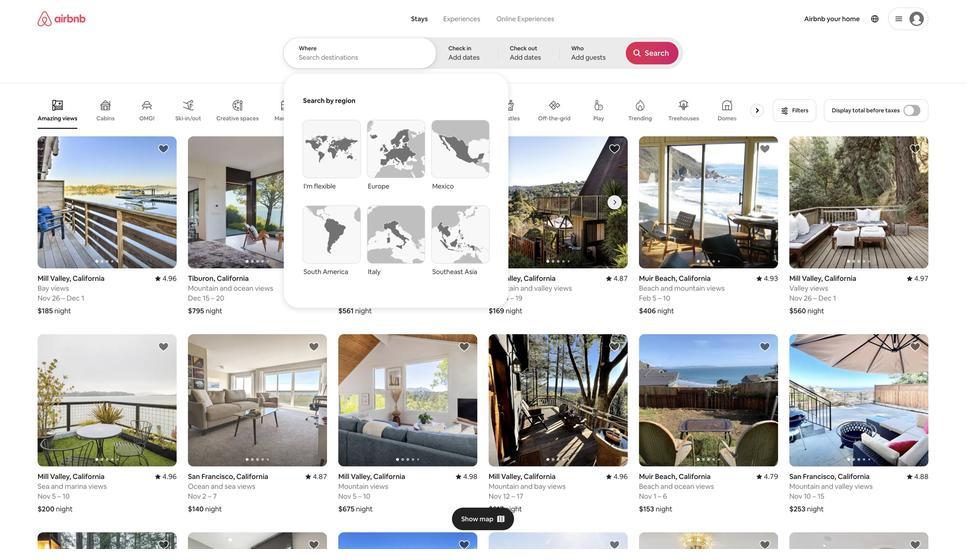 Task type: locate. For each thing, give the bounding box(es) containing it.
mill inside mill valley, california mountain and bay views nov 12 – 17 $217 night
[[489, 472, 500, 481]]

0 vertical spatial beach,
[[656, 274, 678, 283]]

0 horizontal spatial amazing
[[38, 115, 61, 122]]

valley, for valley views
[[803, 274, 824, 283]]

search
[[303, 96, 325, 105]]

nov up $253
[[790, 492, 803, 501]]

1 horizontal spatial 1
[[654, 492, 657, 501]]

add for check in add dates
[[449, 53, 462, 62]]

26 up the $185
[[52, 294, 60, 303]]

1 horizontal spatial 4.93
[[765, 274, 779, 283]]

26 inside mill valley, california valley views nov 26 – dec 1 $560 night
[[804, 294, 813, 303]]

1 horizontal spatial dates
[[525, 53, 541, 62]]

1 26 from the left
[[52, 294, 60, 303]]

and inside the san francisco, california ocean and sea views nov 2 – 7 $140 night
[[211, 482, 223, 491]]

night inside the san francisco, california mountain and valley views nov 10 – 15 $253 night
[[808, 505, 825, 514]]

tiburon, inside tiburon, california mountain and ocean views dec 15 – 20 $795 night
[[188, 274, 216, 283]]

0 vertical spatial 4.87 out of 5 average rating image
[[607, 274, 628, 283]]

3 dec from the left
[[819, 294, 832, 303]]

1 horizontal spatial 4.87 out of 5 average rating image
[[607, 274, 628, 283]]

check for check in add dates
[[449, 45, 466, 52]]

amazing pools
[[443, 115, 482, 122]]

night down 7
[[205, 505, 222, 514]]

0 horizontal spatial ocean
[[234, 284, 254, 293]]

2 horizontal spatial 1
[[834, 294, 837, 303]]

dec
[[67, 294, 80, 303], [188, 294, 201, 303], [819, 294, 832, 303]]

0 horizontal spatial experiences
[[444, 15, 481, 23]]

tiburon, for tiburon, california
[[339, 274, 366, 283]]

beach inside muir beach, california beach and mountain views feb 5 – 10 $406 night
[[640, 284, 660, 293]]

beach inside muir beach, california beach and ocean views nov 1 – 6 $153 night
[[640, 482, 660, 491]]

and inside mill valley, california sea and marina views nov 5 – 10 $200 night
[[51, 482, 63, 491]]

mountain up $675
[[339, 482, 369, 491]]

1 horizontal spatial tiburon,
[[339, 274, 366, 283]]

15
[[203, 294, 210, 303], [818, 492, 825, 501]]

night inside mill valley, california mountain and valley views jan 14 – 19 $169 night
[[506, 306, 523, 316]]

nov inside mill valley, california mountain views nov 5 – 10 $675 night
[[339, 492, 351, 501]]

0 vertical spatial muir
[[640, 274, 654, 283]]

20
[[216, 294, 224, 303]]

0 horizontal spatial 26
[[52, 294, 60, 303]]

francisco, up $253
[[804, 472, 837, 481]]

4.98 out of 5 average rating image
[[456, 472, 478, 481]]

4.96 for mill valley, california mountain and bay views nov 12 – 17 $217 night
[[614, 472, 628, 481]]

3 add from the left
[[572, 53, 585, 62]]

dec inside mill valley, california valley views nov 26 – dec 1 $560 night
[[819, 294, 832, 303]]

san up ocean
[[188, 472, 200, 481]]

14
[[502, 294, 509, 303]]

and for mill valley, california mountain and valley views jan 14 – 19 $169 night
[[521, 284, 533, 293]]

1 horizontal spatial add to wishlist: san francisco, california image
[[911, 540, 922, 549]]

and
[[220, 284, 232, 293], [521, 284, 533, 293], [661, 284, 673, 293], [51, 482, 63, 491], [211, 482, 223, 491], [521, 482, 533, 491], [661, 482, 673, 491], [822, 482, 834, 491]]

15 inside the san francisco, california mountain and valley views nov 10 – 15 $253 night
[[818, 492, 825, 501]]

None search field
[[284, 0, 683, 308]]

night inside mill valley, california mountain views nov 5 – 10 $675 night
[[356, 505, 373, 514]]

beach, up mountain
[[656, 274, 678, 283]]

1 4.93 from the left
[[464, 274, 478, 283]]

0 horizontal spatial 1
[[81, 294, 84, 303]]

add inside 'check out add dates'
[[510, 53, 523, 62]]

and inside mill valley, california mountain and bay views nov 12 – 17 $217 night
[[521, 482, 533, 491]]

who
[[572, 45, 584, 52]]

mill up valley
[[790, 274, 801, 283]]

– inside mill valley, california mountain views nov 5 – 10 $675 night
[[358, 492, 362, 501]]

0 horizontal spatial 4.93
[[464, 274, 478, 283]]

1 vertical spatial 4.87
[[313, 472, 327, 481]]

0 horizontal spatial 4.87
[[313, 472, 327, 481]]

dates down out
[[525, 53, 541, 62]]

1 experiences from the left
[[444, 15, 481, 23]]

1 inside mill valley, california bay views nov 26 – dec 1 $185 night
[[81, 294, 84, 303]]

tiburon, up $795
[[188, 274, 216, 283]]

1 vertical spatial beach
[[640, 482, 660, 491]]

night right $675
[[356, 505, 373, 514]]

0 horizontal spatial dec
[[67, 294, 80, 303]]

valley, up marina
[[50, 472, 71, 481]]

4.96 out of 5 average rating image
[[607, 472, 628, 481]]

california inside mill valley, california valley views nov 26 – dec 1 $560 night
[[825, 274, 857, 283]]

add to wishlist: san francisco, california image
[[309, 342, 320, 353], [911, 540, 922, 549]]

4.97 out of 5 average rating image
[[908, 274, 929, 283]]

and for muir beach, california beach and mountain views feb 5 – 10 $406 night
[[661, 284, 673, 293]]

1 beach, from the top
[[656, 274, 678, 283]]

2 add from the left
[[510, 53, 523, 62]]

1 vertical spatial muir
[[640, 472, 654, 481]]

$253
[[790, 505, 806, 514]]

mill up sea
[[38, 472, 49, 481]]

mountain up 14 on the right
[[489, 284, 519, 293]]

sea
[[38, 482, 49, 491]]

nov down valley
[[790, 294, 803, 303]]

0 horizontal spatial add
[[449, 53, 462, 62]]

add to wishlist: tiburon, california image
[[459, 143, 470, 155]]

mountain up 12
[[489, 482, 519, 491]]

1 horizontal spatial 4.97
[[915, 274, 929, 283]]

1 horizontal spatial add
[[510, 53, 523, 62]]

5 inside muir beach, california beach and mountain views feb 5 – 10 $406 night
[[653, 294, 657, 303]]

–
[[62, 294, 65, 303], [211, 294, 215, 303], [511, 294, 514, 303], [659, 294, 662, 303], [814, 294, 818, 303], [57, 492, 61, 501], [208, 492, 212, 501], [358, 492, 362, 501], [512, 492, 515, 501], [658, 492, 662, 501], [813, 492, 817, 501]]

check left out
[[510, 45, 527, 52]]

0 vertical spatial beach
[[640, 284, 660, 293]]

san francisco, california ocean and sea views nov 2 – 7 $140 night
[[188, 472, 269, 514]]

amazing for amazing views
[[38, 115, 61, 122]]

muir
[[640, 274, 654, 283], [640, 472, 654, 481]]

1 vertical spatial ocean
[[675, 482, 695, 491]]

1 horizontal spatial francisco,
[[804, 472, 837, 481]]

4.87 out of 5 average rating image
[[607, 274, 628, 283], [306, 472, 327, 481]]

beach for nov
[[640, 482, 660, 491]]

2 beach, from the top
[[656, 472, 678, 481]]

check inside 'check out add dates'
[[510, 45, 527, 52]]

5 up $675
[[353, 492, 357, 501]]

2 san from the left
[[790, 472, 802, 481]]

valley, inside mill valley, california valley views nov 26 – dec 1 $560 night
[[803, 274, 824, 283]]

where
[[299, 45, 317, 52]]

2
[[202, 492, 206, 501]]

add to wishlist: muir beach, california image
[[760, 342, 771, 353]]

1 for valley views
[[834, 294, 837, 303]]

1 horizontal spatial experiences
[[518, 15, 555, 23]]

night right $406
[[658, 306, 675, 316]]

ocean
[[234, 284, 254, 293], [675, 482, 695, 491]]

profile element
[[578, 0, 929, 38]]

experiences inside button
[[444, 15, 481, 23]]

1 4.96 out of 5 average rating image from the top
[[155, 274, 177, 283]]

4.97
[[313, 274, 327, 283], [915, 274, 929, 283]]

0 horizontal spatial francisco,
[[202, 472, 235, 481]]

what can we help you find? tab list
[[404, 9, 489, 28]]

region
[[335, 96, 356, 105]]

1 tiburon, from the left
[[188, 274, 216, 283]]

0 horizontal spatial 4.87 out of 5 average rating image
[[306, 472, 327, 481]]

francisco, for ocean
[[202, 472, 235, 481]]

muir up feb
[[640, 274, 654, 283]]

tiburon, for tiburon, california mountain and ocean views dec 15 – 20 $795 night
[[188, 274, 216, 283]]

night down 6
[[656, 505, 673, 514]]

nov
[[38, 294, 50, 303], [790, 294, 803, 303], [38, 492, 50, 501], [188, 492, 201, 501], [339, 492, 351, 501], [489, 492, 502, 501], [640, 492, 652, 501], [790, 492, 803, 501]]

beach up feb
[[640, 284, 660, 293]]

dates inside 'check in add dates'
[[463, 53, 480, 62]]

15 inside tiburon, california mountain and ocean views dec 15 – 20 $795 night
[[203, 294, 210, 303]]

show map button
[[452, 508, 515, 531]]

$200
[[38, 505, 54, 514]]

1 horizontal spatial check
[[510, 45, 527, 52]]

add down experiences button
[[449, 53, 462, 62]]

0 vertical spatial 4.87
[[614, 274, 628, 283]]

1 vertical spatial valley
[[836, 482, 854, 491]]

1 horizontal spatial amazing
[[443, 115, 466, 122]]

ocean inside tiburon, california mountain and ocean views dec 15 – 20 $795 night
[[234, 284, 254, 293]]

jan
[[489, 294, 501, 303]]

amazing
[[38, 115, 61, 122], [443, 115, 466, 122]]

1 add from the left
[[449, 53, 462, 62]]

5 for nov
[[52, 492, 56, 501]]

10 inside mill valley, california sea and marina views nov 5 – 10 $200 night
[[62, 492, 70, 501]]

mountain inside the san francisco, california mountain and valley views nov 10 – 15 $253 night
[[790, 482, 820, 491]]

2 muir from the top
[[640, 472, 654, 481]]

california inside mill valley, california sea and marina views nov 5 – 10 $200 night
[[73, 472, 105, 481]]

california inside muir beach, california beach and mountain views feb 5 – 10 $406 night
[[679, 274, 711, 283]]

2 4.96 out of 5 average rating image from the top
[[155, 472, 177, 481]]

0 vertical spatial 4.96 out of 5 average rating image
[[155, 274, 177, 283]]

mill inside mill valley, california valley views nov 26 – dec 1 $560 night
[[790, 274, 801, 283]]

valley, inside mill valley, california mountain and valley views jan 14 – 19 $169 night
[[502, 274, 523, 283]]

feb
[[640, 294, 652, 303]]

0 horizontal spatial dates
[[463, 53, 480, 62]]

26 down valley
[[804, 294, 813, 303]]

2 dec from the left
[[188, 294, 201, 303]]

check left in
[[449, 45, 466, 52]]

mill up bay
[[38, 274, 49, 283]]

1 vertical spatial 4.96 out of 5 average rating image
[[155, 472, 177, 481]]

1 beach from the top
[[640, 284, 660, 293]]

stays
[[411, 15, 428, 23]]

night right $253
[[808, 505, 825, 514]]

california inside muir beach, california beach and ocean views nov 1 – 6 $153 night
[[679, 472, 711, 481]]

add inside 'check in add dates'
[[449, 53, 462, 62]]

2 horizontal spatial dec
[[819, 294, 832, 303]]

mill valley, california mountain and valley views jan 14 – 19 $169 night
[[489, 274, 573, 316]]

check in add dates
[[449, 45, 480, 62]]

1 horizontal spatial valley
[[836, 482, 854, 491]]

tiburon, left italy
[[339, 274, 366, 283]]

mountain
[[188, 284, 218, 293], [489, 284, 519, 293], [339, 482, 369, 491], [489, 482, 519, 491], [790, 482, 820, 491]]

nov down bay
[[38, 294, 50, 303]]

add
[[449, 53, 462, 62], [510, 53, 523, 62], [572, 53, 585, 62]]

night right $560
[[808, 306, 825, 316]]

5 right feb
[[653, 294, 657, 303]]

– inside muir beach, california beach and mountain views feb 5 – 10 $406 night
[[659, 294, 662, 303]]

san inside the san francisco, california ocean and sea views nov 2 – 7 $140 night
[[188, 472, 200, 481]]

california inside the san francisco, california ocean and sea views nov 2 – 7 $140 night
[[237, 472, 269, 481]]

muir inside muir beach, california beach and ocean views nov 1 – 6 $153 night
[[640, 472, 654, 481]]

nov down sea
[[38, 492, 50, 501]]

beachfront
[[315, 115, 345, 122]]

mill
[[38, 274, 49, 283], [489, 274, 500, 283], [790, 274, 801, 283], [38, 472, 49, 481], [339, 472, 350, 481], [489, 472, 500, 481]]

nov left 12
[[489, 492, 502, 501]]

san inside the san francisco, california mountain and valley views nov 10 – 15 $253 night
[[790, 472, 802, 481]]

valley, up the $185
[[50, 274, 71, 283]]

0 horizontal spatial 4.97
[[313, 274, 327, 283]]

mill inside mill valley, california mountain and valley views jan 14 – 19 $169 night
[[489, 274, 500, 283]]

valley, inside mill valley, california mountain and bay views nov 12 – 17 $217 night
[[502, 472, 523, 481]]

2 4.97 from the left
[[915, 274, 929, 283]]

views inside mill valley, california sea and marina views nov 5 – 10 $200 night
[[89, 482, 107, 491]]

1 inside mill valley, california valley views nov 26 – dec 1 $560 night
[[834, 294, 837, 303]]

1 horizontal spatial ocean
[[675, 482, 695, 491]]

1 horizontal spatial 4.87
[[614, 274, 628, 283]]

1 san from the left
[[188, 472, 200, 481]]

and inside muir beach, california beach and mountain views feb 5 – 10 $406 night
[[661, 284, 673, 293]]

california inside mill valley, california bay views nov 26 – dec 1 $185 night
[[73, 274, 105, 283]]

2 dates from the left
[[525, 53, 541, 62]]

valley, inside mill valley, california mountain views nov 5 – 10 $675 night
[[351, 472, 372, 481]]

1 check from the left
[[449, 45, 466, 52]]

views inside mill valley, california bay views nov 26 – dec 1 $185 night
[[51, 284, 69, 293]]

0 vertical spatial 15
[[203, 294, 210, 303]]

cabins
[[97, 115, 115, 122]]

add to wishlist: san francisco, california image
[[911, 342, 922, 353], [309, 540, 320, 549], [459, 540, 470, 549], [610, 540, 621, 549], [760, 540, 771, 549]]

filters
[[793, 107, 809, 114]]

4.96 out of 5 average rating image
[[155, 274, 177, 283], [155, 472, 177, 481]]

mill inside mill valley, california mountain views nov 5 – 10 $675 night
[[339, 472, 350, 481]]

night inside the san francisco, california ocean and sea views nov 2 – 7 $140 night
[[205, 505, 222, 514]]

bay
[[38, 284, 49, 293]]

beach, up 6
[[656, 472, 678, 481]]

dates inside 'check out add dates'
[[525, 53, 541, 62]]

nov left "2"
[[188, 492, 201, 501]]

1 vertical spatial 4.87 out of 5 average rating image
[[306, 472, 327, 481]]

valley, up $675
[[351, 472, 372, 481]]

2 26 from the left
[[804, 294, 813, 303]]

california for mill valley, california mountain and valley views jan 14 – 19 $169 night
[[524, 274, 556, 283]]

4.88 out of 5 average rating image
[[908, 472, 929, 481]]

mill for mill valley, california bay views nov 26 – dec 1 $185 night
[[38, 274, 49, 283]]

francisco,
[[202, 472, 235, 481], [804, 472, 837, 481]]

valley, for mountain and bay views
[[502, 472, 523, 481]]

mountain up $253
[[790, 482, 820, 491]]

night inside tiburon, california mountain and ocean views dec 15 – 20 $795 night
[[206, 306, 223, 316]]

francisco, up sea
[[202, 472, 235, 481]]

0 vertical spatial ocean
[[234, 284, 254, 293]]

views inside tiburon, california mountain and ocean views dec 15 – 20 $795 night
[[255, 284, 273, 293]]

26 for bay
[[52, 294, 60, 303]]

1 dates from the left
[[463, 53, 480, 62]]

valley inside the san francisco, california mountain and valley views nov 10 – 15 $253 night
[[836, 482, 854, 491]]

0 horizontal spatial check
[[449, 45, 466, 52]]

$561
[[339, 306, 354, 316]]

south
[[304, 268, 322, 276]]

valley for valley,
[[535, 284, 553, 293]]

Where field
[[299, 53, 422, 62]]

5
[[653, 294, 657, 303], [52, 492, 56, 501], [353, 492, 357, 501]]

muir right 4.96 out of 5 average rating icon on the bottom right
[[640, 472, 654, 481]]

1 vertical spatial beach,
[[656, 472, 678, 481]]

experiences up in
[[444, 15, 481, 23]]

views
[[62, 115, 77, 122], [51, 284, 69, 293], [255, 284, 273, 293], [554, 284, 573, 293], [707, 284, 725, 293], [811, 284, 829, 293], [89, 482, 107, 491], [237, 482, 256, 491], [370, 482, 389, 491], [548, 482, 566, 491], [696, 482, 715, 491], [855, 482, 874, 491]]

night down '19'
[[506, 306, 523, 316]]

– inside mill valley, california mountain and valley views jan 14 – 19 $169 night
[[511, 294, 514, 303]]

beach, inside muir beach, california beach and mountain views feb 5 – 10 $406 night
[[656, 274, 678, 283]]

4.87 for san francisco, california ocean and sea views nov 2 – 7 $140 night
[[313, 472, 327, 481]]

ski-in/out
[[175, 115, 201, 122]]

valley for francisco,
[[836, 482, 854, 491]]

treehouses
[[669, 115, 700, 122]]

night inside mill valley, california bay views nov 26 – dec 1 $185 night
[[54, 306, 71, 316]]

mill up jan in the right bottom of the page
[[489, 274, 500, 283]]

add down online experiences
[[510, 53, 523, 62]]

0 horizontal spatial tiburon,
[[188, 274, 216, 283]]

valley
[[535, 284, 553, 293], [836, 482, 854, 491]]

1 horizontal spatial 15
[[818, 492, 825, 501]]

francisco, inside the san francisco, california mountain and valley views nov 10 – 15 $253 night
[[804, 472, 837, 481]]

mill for mill valley, california mountain and valley views jan 14 – 19 $169 night
[[489, 274, 500, 283]]

san right 4.79
[[790, 472, 802, 481]]

valley, up valley
[[803, 274, 824, 283]]

online experiences
[[497, 15, 555, 23]]

california inside the san francisco, california mountain and valley views nov 10 – 15 $253 night
[[839, 472, 871, 481]]

1 vertical spatial 15
[[818, 492, 825, 501]]

valley, up 14 on the right
[[502, 274, 523, 283]]

who add guests
[[572, 45, 606, 62]]

night down 17 on the bottom of the page
[[506, 505, 523, 514]]

check
[[449, 45, 466, 52], [510, 45, 527, 52]]

2 horizontal spatial add
[[572, 53, 585, 62]]

0 horizontal spatial 15
[[203, 294, 210, 303]]

bay
[[535, 482, 546, 491]]

1 vertical spatial add to wishlist: san francisco, california image
[[911, 540, 922, 549]]

0 horizontal spatial valley
[[535, 284, 553, 293]]

mountain inside tiburon, california mountain and ocean views dec 15 – 20 $795 night
[[188, 284, 218, 293]]

california for mill valley, california mountain views nov 5 – 10 $675 night
[[374, 472, 406, 481]]

south america
[[304, 268, 349, 276]]

valley, for sea and marina views
[[50, 472, 71, 481]]

valley,
[[50, 274, 71, 283], [502, 274, 523, 283], [803, 274, 824, 283], [50, 472, 71, 481], [351, 472, 372, 481], [502, 472, 523, 481]]

views inside mill valley, california valley views nov 26 – dec 1 $560 night
[[811, 284, 829, 293]]

mill right the 4.98 on the bottom left of page
[[489, 472, 500, 481]]

mountain for mill valley, california mountain and bay views nov 12 – 17 $217 night
[[489, 482, 519, 491]]

1 horizontal spatial san
[[790, 472, 802, 481]]

1 dec from the left
[[67, 294, 80, 303]]

nov up $153
[[640, 492, 652, 501]]

nov inside the san francisco, california mountain and valley views nov 10 – 15 $253 night
[[790, 492, 803, 501]]

beach up $153
[[640, 482, 660, 491]]

mansions
[[275, 115, 300, 122]]

check out add dates
[[510, 45, 541, 62]]

2 horizontal spatial 5
[[653, 294, 657, 303]]

mountain up 20
[[188, 284, 218, 293]]

valley
[[790, 284, 809, 293]]

night right the $185
[[54, 306, 71, 316]]

2 tiburon, from the left
[[339, 274, 366, 283]]

add down who
[[572, 53, 585, 62]]

1 horizontal spatial 26
[[804, 294, 813, 303]]

display total before taxes
[[833, 107, 901, 114]]

francisco, inside the san francisco, california ocean and sea views nov 2 – 7 $140 night
[[202, 472, 235, 481]]

group
[[38, 92, 768, 129], [38, 136, 177, 269], [188, 136, 327, 269], [339, 136, 478, 269], [489, 136, 628, 269], [640, 136, 779, 269], [790, 136, 929, 269], [38, 334, 177, 467], [188, 334, 327, 467], [339, 334, 478, 467], [489, 334, 628, 467], [640, 334, 779, 467], [790, 334, 929, 467], [38, 533, 177, 549], [188, 533, 327, 549], [339, 533, 478, 549], [489, 533, 628, 549], [640, 533, 779, 549], [790, 533, 929, 549]]

ski-
[[175, 115, 185, 122]]

none search field containing stays
[[284, 0, 683, 308]]

mill inside mill valley, california sea and marina views nov 5 – 10 $200 night
[[38, 472, 49, 481]]

and inside mill valley, california mountain and valley views jan 14 – 19 $169 night
[[521, 284, 533, 293]]

mountain inside mill valley, california mountain and valley views jan 14 – 19 $169 night
[[489, 284, 519, 293]]

1 4.97 from the left
[[313, 274, 327, 283]]

experiences right online
[[518, 15, 555, 23]]

amazing views
[[38, 115, 77, 122]]

1 horizontal spatial 5
[[353, 492, 357, 501]]

mill up $675
[[339, 472, 350, 481]]

experiences button
[[436, 9, 489, 28]]

add to wishlist: mill valley, california image
[[158, 143, 169, 155], [610, 143, 621, 155], [911, 143, 922, 155], [158, 342, 169, 353], [610, 342, 621, 353], [158, 540, 169, 549]]

4.88
[[915, 472, 929, 481]]

display total before taxes button
[[825, 99, 929, 122]]

mountain inside mill valley, california mountain views nov 5 – 10 $675 night
[[339, 482, 369, 491]]

night down 20
[[206, 306, 223, 316]]

4.96 out of 5 average rating image for mill valley, california bay views nov 26 – dec 1 $185 night
[[155, 274, 177, 283]]

2 beach from the top
[[640, 482, 660, 491]]

4.79 out of 5 average rating image
[[757, 472, 779, 481]]

4.87 out of 5 average rating image for san francisco, california ocean and sea views nov 2 – 7 $140 night
[[306, 472, 327, 481]]

1 horizontal spatial dec
[[188, 294, 201, 303]]

0 horizontal spatial 5
[[52, 492, 56, 501]]

california inside mill valley, california mountain and bay views nov 12 – 17 $217 night
[[524, 472, 556, 481]]

night right $200
[[56, 505, 73, 514]]

beach, inside muir beach, california beach and ocean views nov 1 – 6 $153 night
[[656, 472, 678, 481]]

dates down in
[[463, 53, 480, 62]]

california for muir beach, california beach and ocean views nov 1 – 6 $153 night
[[679, 472, 711, 481]]

1 muir from the top
[[640, 274, 654, 283]]

muir inside muir beach, california beach and mountain views feb 5 – 10 $406 night
[[640, 274, 654, 283]]

0 vertical spatial add to wishlist: san francisco, california image
[[309, 342, 320, 353]]

17
[[517, 492, 524, 501]]

check inside 'check in add dates'
[[449, 45, 466, 52]]

nov up $675
[[339, 492, 351, 501]]

26 inside mill valley, california bay views nov 26 – dec 1 $185 night
[[52, 294, 60, 303]]

night inside mill valley, california valley views nov 26 – dec 1 $560 night
[[808, 306, 825, 316]]

1
[[81, 294, 84, 303], [834, 294, 837, 303], [654, 492, 657, 501]]

california inside mill valley, california mountain and valley views jan 14 – 19 $169 night
[[524, 274, 556, 283]]

nov inside muir beach, california beach and ocean views nov 1 – 6 $153 night
[[640, 492, 652, 501]]

mill for mill valley, california sea and marina views nov 5 – 10 $200 night
[[38, 472, 49, 481]]

mill valley, california mountain and bay views nov 12 – 17 $217 night
[[489, 472, 566, 514]]

4.87 for mill valley, california mountain and valley views jan 14 – 19 $169 night
[[614, 274, 628, 283]]

– inside mill valley, california bay views nov 26 – dec 1 $185 night
[[62, 294, 65, 303]]

play
[[594, 115, 605, 122]]

valley, inside mill valley, california bay views nov 26 – dec 1 $185 night
[[50, 274, 71, 283]]

0 horizontal spatial san
[[188, 472, 200, 481]]

valley, up 12
[[502, 472, 523, 481]]

– inside muir beach, california beach and ocean views nov 1 – 6 $153 night
[[658, 492, 662, 501]]

valley inside mill valley, california mountain and valley views jan 14 – 19 $169 night
[[535, 284, 553, 293]]

5 up $200
[[52, 492, 56, 501]]

stays button
[[404, 9, 436, 28]]

nov inside mill valley, california bay views nov 26 – dec 1 $185 night
[[38, 294, 50, 303]]

out
[[529, 45, 538, 52]]

1 francisco, from the left
[[202, 472, 235, 481]]

beach,
[[656, 274, 678, 283], [656, 472, 678, 481]]

4.96 out of 5 average rating image for mill valley, california sea and marina views nov 5 – 10 $200 night
[[155, 472, 177, 481]]

in/out
[[185, 115, 201, 122]]

0 vertical spatial valley
[[535, 284, 553, 293]]

nov inside mill valley, california mountain and bay views nov 12 – 17 $217 night
[[489, 492, 502, 501]]

marina
[[65, 482, 87, 491]]

2 francisco, from the left
[[804, 472, 837, 481]]

2 check from the left
[[510, 45, 527, 52]]

nov inside the san francisco, california ocean and sea views nov 2 – 7 $140 night
[[188, 492, 201, 501]]

creative
[[217, 115, 239, 122]]

4.96
[[163, 274, 177, 283], [163, 472, 177, 481], [614, 472, 628, 481]]

$169
[[489, 306, 505, 316]]



Task type: describe. For each thing, give the bounding box(es) containing it.
views inside mill valley, california mountain views nov 5 – 10 $675 night
[[370, 482, 389, 491]]

1 for bay views
[[81, 294, 84, 303]]

stays tab panel
[[284, 38, 683, 308]]

and for san francisco, california ocean and sea views nov 2 – 7 $140 night
[[211, 482, 223, 491]]

$140
[[188, 505, 204, 514]]

and for san francisco, california mountain and valley views nov 10 – 15 $253 night
[[822, 482, 834, 491]]

– inside mill valley, california mountain and bay views nov 12 – 17 $217 night
[[512, 492, 515, 501]]

muir beach, california beach and mountain views feb 5 – 10 $406 night
[[640, 274, 725, 316]]

taxes
[[886, 107, 901, 114]]

in
[[467, 45, 472, 52]]

creative spaces
[[217, 115, 259, 122]]

4.79
[[765, 472, 779, 481]]

grid
[[560, 115, 571, 122]]

night inside muir beach, california beach and ocean views nov 1 – 6 $153 night
[[656, 505, 673, 514]]

valley, for mountain and valley views
[[502, 274, 523, 283]]

add to wishlist: mill valley, california image for mill valley, california valley views nov 26 – dec 1 $560 night
[[911, 143, 922, 155]]

mexico
[[433, 182, 454, 190]]

valley, for bay views
[[50, 274, 71, 283]]

– inside mill valley, california sea and marina views nov 5 – 10 $200 night
[[57, 492, 61, 501]]

before
[[867, 107, 885, 114]]

night inside mill valley, california mountain and bay views nov 12 – 17 $217 night
[[506, 505, 523, 514]]

i'm
[[304, 182, 313, 190]]

$153
[[640, 505, 655, 514]]

night inside muir beach, california beach and mountain views feb 5 – 10 $406 night
[[658, 306, 675, 316]]

mountain
[[675, 284, 706, 293]]

filters button
[[774, 99, 817, 122]]

$560
[[790, 306, 807, 316]]

– inside tiburon, california mountain and ocean views dec 15 – 20 $795 night
[[211, 294, 215, 303]]

omg!
[[139, 115, 155, 122]]

add to wishlist: mill valley, california image
[[459, 342, 470, 353]]

dec for bay views
[[67, 294, 80, 303]]

san francisco, california mountain and valley views nov 10 – 15 $253 night
[[790, 472, 874, 514]]

america
[[323, 268, 349, 276]]

design
[[405, 115, 424, 122]]

mill for mill valley, california valley views nov 26 – dec 1 $560 night
[[790, 274, 801, 283]]

26 for valley
[[804, 294, 813, 303]]

dec inside tiburon, california mountain and ocean views dec 15 – 20 $795 night
[[188, 294, 201, 303]]

off-
[[539, 115, 549, 122]]

10 inside muir beach, california beach and mountain views feb 5 – 10 $406 night
[[664, 294, 671, 303]]

and inside tiburon, california mountain and ocean views dec 15 – 20 $795 night
[[220, 284, 232, 293]]

muir for muir beach, california beach and mountain views feb 5 – 10 $406 night
[[640, 274, 654, 283]]

spaces
[[240, 115, 259, 122]]

mill valley, california mountain views nov 5 – 10 $675 night
[[339, 472, 406, 514]]

tiburon, california mountain and ocean views dec 15 – 20 $795 night
[[188, 274, 273, 316]]

online
[[497, 15, 516, 23]]

views inside mill valley, california mountain and bay views nov 12 – 17 $217 night
[[548, 482, 566, 491]]

– inside the san francisco, california ocean and sea views nov 2 – 7 $140 night
[[208, 492, 212, 501]]

display
[[833, 107, 852, 114]]

views inside mill valley, california mountain and valley views jan 14 – 19 $169 night
[[554, 284, 573, 293]]

and for muir beach, california beach and ocean views nov 1 – 6 $153 night
[[661, 482, 673, 491]]

night right $561
[[355, 306, 372, 316]]

california for mill valley, california bay views nov 26 – dec 1 $185 night
[[73, 274, 105, 283]]

add to wishlist: mill valley, california image for mill valley, california bay views nov 26 – dec 1 $185 night
[[158, 143, 169, 155]]

5 inside mill valley, california mountain views nov 5 – 10 $675 night
[[353, 492, 357, 501]]

– inside mill valley, california valley views nov 26 – dec 1 $560 night
[[814, 294, 818, 303]]

pools
[[468, 115, 482, 122]]

night inside mill valley, california sea and marina views nov 5 – 10 $200 night
[[56, 505, 73, 514]]

mountain for mill valley, california mountain views nov 5 – 10 $675 night
[[339, 482, 369, 491]]

4.87 out of 5 average rating image for mill valley, california mountain and valley views jan 14 – 19 $169 night
[[607, 274, 628, 283]]

guests
[[586, 53, 606, 62]]

$185
[[38, 306, 53, 316]]

and for mill valley, california sea and marina views nov 5 – 10 $200 night
[[51, 482, 63, 491]]

19
[[516, 294, 523, 303]]

california for san francisco, california ocean and sea views nov 2 – 7 $140 night
[[237, 472, 269, 481]]

california for mill valley, california valley views nov 26 – dec 1 $560 night
[[825, 274, 857, 283]]

san for san francisco, california ocean and sea views nov 2 – 7 $140 night
[[188, 472, 200, 481]]

mill valley, california sea and marina views nov 5 – 10 $200 night
[[38, 472, 107, 514]]

add to wishlist: mill valley, california image for mill valley, california sea and marina views nov 5 – 10 $200 night
[[158, 342, 169, 353]]

4.96 for mill valley, california bay views nov 26 – dec 1 $185 night
[[163, 274, 177, 283]]

show map
[[462, 515, 494, 523]]

beach, for mountain
[[656, 274, 678, 283]]

add for check out add dates
[[510, 53, 523, 62]]

and for mill valley, california mountain and bay views nov 12 – 17 $217 night
[[521, 482, 533, 491]]

$406
[[640, 306, 657, 316]]

search by region
[[303, 96, 356, 105]]

amazing for amazing pools
[[443, 115, 466, 122]]

home
[[843, 15, 861, 23]]

add to wishlist: tiburon, california image
[[309, 143, 320, 155]]

nov inside mill valley, california sea and marina views nov 5 – 10 $200 night
[[38, 492, 50, 501]]

valley, for mountain views
[[351, 472, 372, 481]]

$217
[[489, 505, 504, 514]]

ocean inside muir beach, california beach and ocean views nov 1 – 6 $153 night
[[675, 482, 695, 491]]

california inside tiburon, california mountain and ocean views dec 15 – 20 $795 night
[[217, 274, 249, 283]]

5 for feb
[[653, 294, 657, 303]]

sea
[[225, 482, 236, 491]]

– inside the san francisco, california mountain and valley views nov 10 – 15 $253 night
[[813, 492, 817, 501]]

online experiences link
[[489, 9, 563, 28]]

mountain for san francisco, california mountain and valley views nov 10 – 15 $253 night
[[790, 482, 820, 491]]

$561 night
[[339, 306, 372, 316]]

dates for check out add dates
[[525, 53, 541, 62]]

2 4.93 from the left
[[765, 274, 779, 283]]

4.96 for mill valley, california sea and marina views nov 5 – 10 $200 night
[[163, 472, 177, 481]]

mountain for mill valley, california mountain and valley views jan 14 – 19 $169 night
[[489, 284, 519, 293]]

san for san francisco, california mountain and valley views nov 10 – 15 $253 night
[[790, 472, 802, 481]]

views inside muir beach, california beach and mountain views feb 5 – 10 $406 night
[[707, 284, 725, 293]]

7
[[213, 492, 217, 501]]

10 inside the san francisco, california mountain and valley views nov 10 – 15 $253 night
[[804, 492, 812, 501]]

$675
[[339, 505, 355, 514]]

domes
[[718, 115, 737, 122]]

airbnb
[[805, 15, 826, 23]]

1 inside muir beach, california beach and ocean views nov 1 – 6 $153 night
[[654, 492, 657, 501]]

southeast asia
[[433, 268, 478, 276]]

francisco, for mountain
[[804, 472, 837, 481]]

by
[[326, 96, 334, 105]]

0 horizontal spatial add to wishlist: san francisco, california image
[[309, 342, 320, 353]]

california for muir beach, california beach and mountain views feb 5 – 10 $406 night
[[679, 274, 711, 283]]

trending
[[629, 115, 653, 122]]

total
[[853, 107, 866, 114]]

california for mill valley, california mountain and bay views nov 12 – 17 $217 night
[[524, 472, 556, 481]]

views inside muir beach, california beach and ocean views nov 1 – 6 $153 night
[[696, 482, 715, 491]]

add to wishlist: muir beach, california image
[[760, 143, 771, 155]]

flexible
[[314, 182, 336, 190]]

views inside the san francisco, california mountain and valley views nov 10 – 15 $253 night
[[855, 482, 874, 491]]

6
[[664, 492, 668, 501]]

group containing amazing views
[[38, 92, 768, 129]]

dec for valley views
[[819, 294, 832, 303]]

ocean
[[188, 482, 209, 491]]

your
[[828, 15, 842, 23]]

europe
[[368, 182, 390, 190]]

nov inside mill valley, california valley views nov 26 – dec 1 $560 night
[[790, 294, 803, 303]]

mill valley, california valley views nov 26 – dec 1 $560 night
[[790, 274, 857, 316]]

luxe
[[367, 115, 380, 122]]

the-
[[549, 115, 560, 122]]

asia
[[465, 268, 478, 276]]

views inside the san francisco, california ocean and sea views nov 2 – 7 $140 night
[[237, 482, 256, 491]]

muir for muir beach, california beach and ocean views nov 1 – 6 $153 night
[[640, 472, 654, 481]]

muir beach, california beach and ocean views nov 1 – 6 $153 night
[[640, 472, 715, 514]]

italy
[[368, 268, 381, 276]]

dates for check in add dates
[[463, 53, 480, 62]]

10 inside mill valley, california mountain views nov 5 – 10 $675 night
[[363, 492, 371, 501]]

beach for feb
[[640, 284, 660, 293]]

4.93 out of 5 average rating image
[[757, 274, 779, 283]]

mill for mill valley, california mountain and bay views nov 12 – 17 $217 night
[[489, 472, 500, 481]]

airbnb your home link
[[799, 9, 866, 29]]

add inside who add guests
[[572, 53, 585, 62]]

mill valley, california bay views nov 26 – dec 1 $185 night
[[38, 274, 105, 316]]

beach, for ocean
[[656, 472, 678, 481]]

southeast
[[433, 268, 464, 276]]

i'm flexible
[[304, 182, 336, 190]]

12
[[503, 492, 510, 501]]

check for check out add dates
[[510, 45, 527, 52]]

map
[[480, 515, 494, 523]]

mill for mill valley, california mountain views nov 5 – 10 $675 night
[[339, 472, 350, 481]]

california for mill valley, california sea and marina views nov 5 – 10 $200 night
[[73, 472, 105, 481]]

2 experiences from the left
[[518, 15, 555, 23]]

castles
[[501, 115, 520, 122]]

california for san francisco, california mountain and valley views nov 10 – 15 $253 night
[[839, 472, 871, 481]]

off-the-grid
[[539, 115, 571, 122]]

add to wishlist: mill valley, california image for mill valley, california mountain and bay views nov 12 – 17 $217 night
[[610, 342, 621, 353]]



Task type: vqa. For each thing, say whether or not it's contained in the screenshot.
'4.91 (235)'
no



